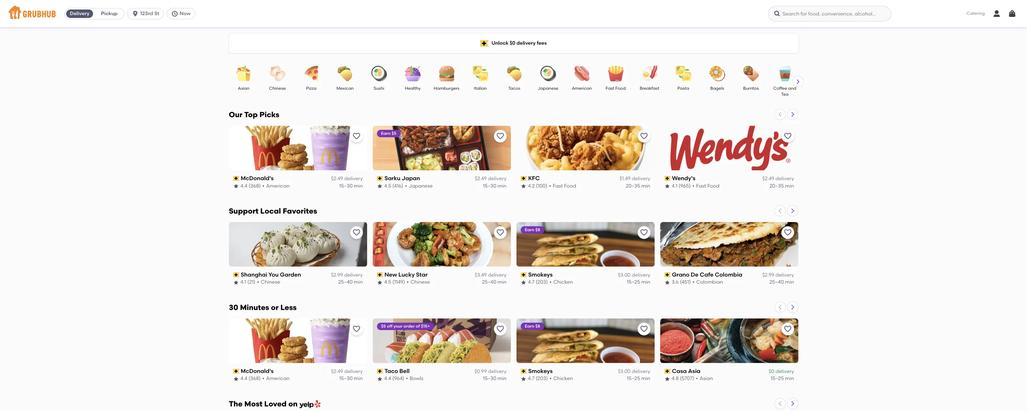 Task type: describe. For each thing, give the bounding box(es) containing it.
caret left icon image for our top picks
[[777, 112, 783, 117]]

mexican image
[[333, 66, 357, 81]]

subscription pass image for shanghai you garden
[[233, 273, 239, 278]]

sushi image
[[367, 66, 391, 81]]

0 horizontal spatial $5
[[381, 324, 386, 329]]

subscription pass image for 30 minutes or less the mcdonald's logo
[[233, 369, 239, 374]]

subscription pass image for the mcdonald's logo related to our top picks
[[233, 176, 239, 181]]

delivery for sarku japan logo
[[488, 176, 507, 182]]

colombia
[[715, 272, 742, 278]]

delivery for new lucky star  logo
[[488, 272, 507, 278]]

coffee
[[773, 86, 787, 91]]

chicken for 30 minutes or less
[[553, 376, 573, 382]]

american for picks
[[266, 183, 290, 189]]

$3.49
[[475, 272, 487, 278]]

healthy
[[405, 86, 421, 91]]

casa asia
[[672, 368, 701, 375]]

hamburgers image
[[434, 66, 459, 81]]

off
[[387, 324, 393, 329]]

you
[[269, 272, 279, 278]]

our top picks
[[229, 110, 279, 119]]

$2.49 delivery for 'wendy's logo'
[[762, 176, 794, 182]]

$3.49 delivery
[[475, 272, 507, 278]]

4.5 (1149)
[[384, 280, 405, 286]]

$0.99 delivery
[[475, 369, 507, 375]]

• american for or
[[262, 376, 290, 382]]

• chicken for support local favorites
[[550, 280, 573, 286]]

(416)
[[392, 183, 403, 189]]

delivery
[[70, 11, 89, 17]]

4.5 for our top picks
[[384, 183, 391, 189]]

123rd st button
[[127, 8, 167, 19]]

$15+
[[421, 324, 430, 329]]

• chicken for 30 minutes or less
[[550, 376, 573, 382]]

japanese image
[[536, 66, 560, 81]]

colombian
[[696, 280, 723, 286]]

tea
[[781, 92, 789, 97]]

min for shanghai you garden logo
[[354, 280, 363, 286]]

new lucky star  logo image
[[373, 222, 511, 267]]

4.5 for support local favorites
[[384, 280, 391, 286]]

food for wendy's
[[708, 183, 720, 189]]

(21)
[[247, 280, 255, 286]]

wendy's logo image
[[660, 126, 798, 171]]

japan
[[402, 175, 420, 182]]

your
[[394, 324, 403, 329]]

• chinese for lucky
[[407, 280, 430, 286]]

smokeys logo image for support local favorites
[[516, 222, 655, 267]]

pickup button
[[94, 8, 124, 19]]

delivery for casa asia logo
[[776, 369, 794, 375]]

cafe
[[700, 272, 714, 278]]

subscription pass image for grano de cafe colombia
[[664, 273, 671, 278]]

min for taco bell logo
[[498, 376, 507, 382]]

breakfast
[[640, 86, 659, 91]]

20–35 for wendy's
[[770, 183, 784, 189]]

• colombian
[[693, 280, 723, 286]]

caret left icon image for support local favorites
[[777, 208, 783, 214]]

caret right icon image for our top picks
[[790, 112, 796, 117]]

burritos
[[743, 86, 759, 91]]

svg image for 123rd st
[[132, 10, 139, 17]]

delivery button
[[65, 8, 94, 19]]

fast for kfc
[[553, 183, 563, 189]]

$1.49 delivery
[[620, 176, 650, 182]]

taco
[[385, 368, 398, 375]]

min for support local favorites smokeys logo
[[641, 280, 650, 286]]

casa asia logo image
[[660, 319, 798, 364]]

• japanese
[[405, 183, 433, 189]]

4.1 for wendy's
[[672, 183, 678, 189]]

4.1 (965)
[[672, 183, 691, 189]]

$0 delivery
[[769, 369, 794, 375]]

tacos image
[[502, 66, 527, 81]]

top
[[244, 110, 258, 119]]

4.4 for minutes
[[241, 376, 247, 382]]

30
[[229, 303, 238, 312]]

kfc logo image
[[516, 126, 655, 171]]

1 vertical spatial $0
[[769, 369, 774, 375]]

on
[[288, 400, 298, 409]]

our
[[229, 110, 243, 119]]

(965)
[[679, 183, 691, 189]]

Search for food, convenience, alcohol... search field
[[768, 6, 892, 21]]

$2.99 delivery for shanghai you garden
[[331, 272, 363, 278]]

sarku
[[385, 175, 400, 182]]

american image
[[570, 66, 594, 81]]

20–35 for kfc
[[626, 183, 640, 189]]

american for or
[[266, 376, 290, 382]]

15–25 min for 30 minutes or less
[[627, 376, 650, 382]]

chinese for shanghai
[[261, 280, 280, 286]]

delivery for 'wendy's logo'
[[776, 176, 794, 182]]

4.8
[[672, 376, 679, 382]]

garden
[[280, 272, 301, 278]]

sarku japan
[[385, 175, 420, 182]]

italian image
[[468, 66, 493, 81]]

delivery for the mcdonald's logo related to our top picks
[[344, 176, 363, 182]]

1 horizontal spatial food
[[615, 86, 626, 91]]

(451)
[[680, 280, 691, 286]]

chinese image
[[265, 66, 290, 81]]

20–35 min for wendy's
[[770, 183, 794, 189]]

bagels image
[[705, 66, 730, 81]]

4.4 down taco
[[384, 376, 391, 382]]

(964)
[[392, 376, 404, 382]]

tacos
[[508, 86, 520, 91]]

pizza image
[[299, 66, 324, 81]]

earn $5
[[381, 131, 396, 136]]

de
[[691, 272, 699, 278]]

wendy's
[[672, 175, 696, 182]]

now
[[180, 11, 191, 17]]

caret left icon image for the most loved on
[[777, 401, 783, 407]]

0 horizontal spatial $0
[[510, 40, 515, 46]]

123rd st
[[140, 11, 159, 17]]

4.4 for top
[[241, 183, 247, 189]]

4.4 (964)
[[384, 376, 404, 382]]

loved
[[264, 400, 287, 409]]

• asian
[[696, 376, 713, 382]]

subscription pass image for new lucky star
[[377, 273, 383, 278]]

min for new lucky star  logo
[[498, 280, 507, 286]]

smokeys for 30 minutes or less
[[528, 368, 553, 375]]

or
[[271, 303, 279, 312]]

15–25 for 30 minutes or less
[[627, 376, 640, 382]]

subscription pass image for 30 minutes or less's smokeys logo
[[521, 369, 527, 374]]

pasta image
[[671, 66, 696, 81]]

(5707)
[[680, 376, 694, 382]]

123rd
[[140, 11, 153, 17]]

min for the kfc logo
[[641, 183, 650, 189]]

star icon image for grano de cafe colombia logo
[[664, 280, 670, 286]]

delivery for taco bell logo
[[488, 369, 507, 375]]

4.1 for shanghai you garden
[[241, 280, 246, 286]]

$0.99
[[475, 369, 487, 375]]

• chinese for you
[[257, 280, 280, 286]]

subscription pass image for sarku japan logo
[[377, 176, 383, 181]]

$2.49 delivery for 30 minutes or less the mcdonald's logo
[[331, 369, 363, 375]]

pickup
[[101, 11, 118, 17]]

min for 30 minutes or less's smokeys logo
[[641, 376, 650, 382]]

25–40 for new lucky star
[[482, 280, 496, 286]]

star
[[416, 272, 428, 278]]

mcdonald's for minutes
[[241, 368, 274, 375]]

st
[[154, 11, 159, 17]]

0 horizontal spatial japanese
[[409, 183, 433, 189]]

$8 for 30 minutes or less
[[535, 324, 540, 329]]

delivery for 30 minutes or less the mcdonald's logo
[[344, 369, 363, 375]]

minutes
[[240, 303, 269, 312]]

mexican
[[337, 86, 354, 91]]

subscription pass image for kfc
[[521, 176, 527, 181]]

picks
[[260, 110, 279, 119]]

caret right icon image for the most loved on
[[790, 401, 796, 407]]

hamburgers
[[434, 86, 460, 91]]

bagels
[[710, 86, 724, 91]]

star icon image for casa asia logo
[[664, 377, 670, 382]]

4.4 (368) for minutes
[[241, 376, 261, 382]]

asia
[[688, 368, 701, 375]]

save this restaurant image for new lucky star
[[496, 229, 504, 237]]

support local favorites
[[229, 207, 317, 216]]

support
[[229, 207, 259, 216]]

svg image for now
[[171, 10, 178, 17]]

sushi
[[374, 86, 384, 91]]

4.7 (203) for support local favorites
[[528, 280, 548, 286]]

$3.00 delivery for support local favorites
[[618, 272, 650, 278]]

taco bell
[[385, 368, 410, 375]]

4.5 (416)
[[384, 183, 403, 189]]

bowls
[[410, 376, 423, 382]]

pasta
[[678, 86, 689, 91]]

$8 for support local favorites
[[535, 228, 540, 233]]

save this restaurant image for wendy's
[[784, 132, 792, 141]]

3.6 (451)
[[672, 280, 691, 286]]



Task type: locate. For each thing, give the bounding box(es) containing it.
earn $8 for 30 minutes or less
[[525, 324, 540, 329]]

1 vertical spatial japanese
[[409, 183, 433, 189]]

1 horizontal spatial $5
[[392, 131, 396, 136]]

(368) for minutes
[[249, 376, 261, 382]]

save this restaurant button
[[350, 130, 363, 143], [494, 130, 507, 143], [638, 130, 650, 143], [781, 130, 794, 143], [350, 227, 363, 239], [494, 227, 507, 239], [638, 227, 650, 239], [781, 227, 794, 239], [350, 323, 363, 336], [494, 323, 507, 336], [638, 323, 650, 336], [781, 323, 794, 336]]

subscription pass image left the new
[[377, 273, 383, 278]]

food down fast food image
[[615, 86, 626, 91]]

and
[[788, 86, 796, 91]]

subscription pass image left casa
[[664, 369, 671, 374]]

1 horizontal spatial $2.99
[[762, 272, 774, 278]]

15–30 for taco bell logo
[[483, 376, 496, 382]]

15–25 min for support local favorites
[[627, 280, 650, 286]]

0 horizontal spatial 20–35 min
[[626, 183, 650, 189]]

•
[[262, 183, 264, 189], [405, 183, 407, 189], [549, 183, 551, 189], [693, 183, 694, 189], [257, 280, 259, 286], [407, 280, 409, 286], [550, 280, 552, 286], [693, 280, 695, 286], [262, 376, 264, 382], [406, 376, 408, 382], [550, 376, 552, 382], [696, 376, 698, 382]]

subscription pass image left sarku
[[377, 176, 383, 181]]

fast down fast food image
[[606, 86, 614, 91]]

(100)
[[536, 183, 547, 189]]

4 caret left icon image from the top
[[777, 401, 783, 407]]

delivery for shanghai you garden logo
[[344, 272, 363, 278]]

2 mcdonald's logo image from the top
[[229, 319, 367, 364]]

0 vertical spatial $8
[[535, 228, 540, 233]]

0 vertical spatial asian
[[238, 86, 249, 91]]

shanghai you garden logo image
[[229, 222, 367, 267]]

• chinese down shanghai you garden in the left of the page
[[257, 280, 280, 286]]

svg image inside now button
[[171, 10, 178, 17]]

save this restaurant image
[[352, 132, 361, 141], [496, 132, 504, 141], [352, 229, 361, 237], [640, 229, 648, 237], [352, 325, 361, 334], [640, 325, 648, 334]]

2 svg image from the left
[[171, 10, 178, 17]]

star icon image
[[233, 184, 239, 189], [377, 184, 383, 189], [521, 184, 526, 189], [664, 184, 670, 189], [233, 280, 239, 286], [377, 280, 383, 286], [521, 280, 526, 286], [664, 280, 670, 286], [233, 377, 239, 382], [377, 377, 383, 382], [521, 377, 526, 382], [664, 377, 670, 382]]

catering
[[967, 11, 985, 16]]

1 vertical spatial (368)
[[249, 376, 261, 382]]

fast for wendy's
[[696, 183, 706, 189]]

1 horizontal spatial 25–40 min
[[482, 280, 507, 286]]

(1149)
[[392, 280, 405, 286]]

save this restaurant image for grano de cafe colombia
[[784, 229, 792, 237]]

most
[[244, 400, 262, 409]]

1 • fast food from the left
[[549, 183, 576, 189]]

4.7 for 30 minutes or less
[[528, 376, 535, 382]]

$2.99 for grano de cafe colombia
[[762, 272, 774, 278]]

2 vertical spatial american
[[266, 376, 290, 382]]

$2.99 delivery for grano de cafe colombia
[[762, 272, 794, 278]]

1 $8 from the top
[[535, 228, 540, 233]]

caret left icon image for 30 minutes or less
[[777, 305, 783, 310]]

grano de cafe colombia
[[672, 272, 742, 278]]

of
[[416, 324, 420, 329]]

1 svg image from the left
[[132, 10, 139, 17]]

4.7 for support local favorites
[[528, 280, 535, 286]]

0 vertical spatial earn $8
[[525, 228, 540, 233]]

1 smokeys from the top
[[528, 272, 553, 278]]

lucky
[[398, 272, 415, 278]]

(203) for 30 minutes or less
[[536, 376, 548, 382]]

0 horizontal spatial $2.99 delivery
[[331, 272, 363, 278]]

american
[[572, 86, 592, 91], [266, 183, 290, 189], [266, 376, 290, 382]]

caret right icon image for support local favorites
[[790, 208, 796, 214]]

$3.00
[[618, 272, 631, 278], [618, 369, 631, 375]]

1 vertical spatial earn
[[525, 228, 534, 233]]

2 smokeys from the top
[[528, 368, 553, 375]]

fast right (100)
[[553, 183, 563, 189]]

1 horizontal spatial svg image
[[171, 10, 178, 17]]

20–35 min for kfc
[[626, 183, 650, 189]]

2 4.5 from the top
[[384, 280, 391, 286]]

caret right icon image
[[795, 79, 801, 85], [790, 112, 796, 117], [790, 208, 796, 214], [790, 305, 796, 310], [790, 401, 796, 407]]

4.7 (203) for 30 minutes or less
[[528, 376, 548, 382]]

1 4.7 (203) from the top
[[528, 280, 548, 286]]

earn $8 for support local favorites
[[525, 228, 540, 233]]

1 smokeys logo image from the top
[[516, 222, 655, 267]]

4.5 down sarku
[[384, 183, 391, 189]]

0 horizontal spatial svg image
[[132, 10, 139, 17]]

3 caret left icon image from the top
[[777, 305, 783, 310]]

0 vertical spatial american
[[572, 86, 592, 91]]

0 vertical spatial smokeys
[[528, 272, 553, 278]]

(368) up support on the left of page
[[249, 183, 261, 189]]

subscription pass image left kfc
[[521, 176, 527, 181]]

(368) for top
[[249, 183, 261, 189]]

burritos image
[[739, 66, 763, 81]]

earn for 30 minutes or less
[[525, 324, 534, 329]]

(368) up most
[[249, 376, 261, 382]]

15–30 for the mcdonald's logo related to our top picks
[[339, 183, 353, 189]]

chinese down the star
[[411, 280, 430, 286]]

0 horizontal spatial • fast food
[[549, 183, 576, 189]]

3 25–40 min from the left
[[770, 280, 794, 286]]

4.1 (21)
[[241, 280, 255, 286]]

subscription pass image
[[521, 176, 527, 181], [664, 176, 671, 181], [233, 273, 239, 278], [377, 273, 383, 278], [664, 273, 671, 278]]

1 $3.00 delivery from the top
[[618, 272, 650, 278]]

4.8 (5707)
[[672, 376, 694, 382]]

star icon image for shanghai you garden logo
[[233, 280, 239, 286]]

2 caret left icon image from the top
[[777, 208, 783, 214]]

1 (368) from the top
[[249, 183, 261, 189]]

20–35 min
[[626, 183, 650, 189], [770, 183, 794, 189]]

1 vertical spatial (203)
[[536, 376, 548, 382]]

1 (203) from the top
[[536, 280, 548, 286]]

1 vertical spatial • american
[[262, 376, 290, 382]]

subscription pass image right $3.49 delivery
[[521, 273, 527, 278]]

mcdonald's for top
[[241, 175, 274, 182]]

1 vertical spatial $3.00 delivery
[[618, 369, 650, 375]]

american up the loved
[[266, 376, 290, 382]]

4.4 (368) up support on the left of page
[[241, 183, 261, 189]]

subscription pass image left grano
[[664, 273, 671, 278]]

coffee and tea image
[[773, 66, 797, 81]]

2 (368) from the top
[[249, 376, 261, 382]]

2 $8 from the top
[[535, 324, 540, 329]]

mcdonald's logo image for 30 minutes or less
[[229, 319, 367, 364]]

3 25–40 from the left
[[770, 280, 784, 286]]

grano de cafe colombia logo image
[[660, 222, 798, 267]]

0 vertical spatial $3.00
[[618, 272, 631, 278]]

2 vertical spatial earn
[[525, 324, 534, 329]]

$0
[[510, 40, 515, 46], [769, 369, 774, 375]]

smokeys for support local favorites
[[528, 272, 553, 278]]

0 vertical spatial • chicken
[[550, 280, 573, 286]]

2 • fast food from the left
[[693, 183, 720, 189]]

1 horizontal spatial • chinese
[[407, 280, 430, 286]]

now button
[[167, 8, 198, 19]]

svg image
[[132, 10, 139, 17], [171, 10, 178, 17]]

• chinese down the star
[[407, 280, 430, 286]]

$3.00 for support local favorites
[[618, 272, 631, 278]]

• american up the loved
[[262, 376, 290, 382]]

1 • chicken from the top
[[550, 280, 573, 286]]

delivery for grano de cafe colombia logo
[[776, 272, 794, 278]]

1 25–40 from the left
[[338, 280, 353, 286]]

coffee and tea
[[773, 86, 796, 97]]

svg image
[[993, 10, 1001, 18], [1008, 10, 1017, 18], [774, 10, 781, 17]]

the
[[229, 400, 243, 409]]

$3.00 delivery
[[618, 272, 650, 278], [618, 369, 650, 375]]

0 vertical spatial chicken
[[553, 280, 573, 286]]

• american up support local favorites
[[262, 183, 290, 189]]

fast food
[[606, 86, 626, 91]]

$8
[[535, 228, 540, 233], [535, 324, 540, 329]]

0 horizontal spatial svg image
[[774, 10, 781, 17]]

1 vertical spatial 4.7 (203)
[[528, 376, 548, 382]]

4.4 (368) up most
[[241, 376, 261, 382]]

1 mcdonald's from the top
[[241, 175, 274, 182]]

30 minutes or less
[[229, 303, 297, 312]]

4.1 left '(965)'
[[672, 183, 678, 189]]

2 $2.99 delivery from the left
[[762, 272, 794, 278]]

delivery for 30 minutes or less's smokeys logo
[[632, 369, 650, 375]]

chinese for new
[[411, 280, 430, 286]]

25–40 min for grano de cafe colombia
[[770, 280, 794, 286]]

• chicken
[[550, 280, 573, 286], [550, 376, 573, 382]]

4.5
[[384, 183, 391, 189], [384, 280, 391, 286]]

2 horizontal spatial 25–40 min
[[770, 280, 794, 286]]

25–40 min
[[338, 280, 363, 286], [482, 280, 507, 286], [770, 280, 794, 286]]

1 chicken from the top
[[553, 280, 573, 286]]

4.4 up the
[[241, 376, 247, 382]]

2 • chicken from the top
[[550, 376, 573, 382]]

0 vertical spatial mcdonald's
[[241, 175, 274, 182]]

star icon image for support local favorites smokeys logo
[[521, 280, 526, 286]]

breakfast image
[[637, 66, 662, 81]]

0 horizontal spatial asian
[[238, 86, 249, 91]]

2 $3.00 delivery from the top
[[618, 369, 650, 375]]

svg image left "123rd"
[[132, 10, 139, 17]]

1 $2.99 from the left
[[331, 272, 343, 278]]

1 20–35 from the left
[[626, 183, 640, 189]]

• fast food for wendy's
[[693, 183, 720, 189]]

1 vertical spatial mcdonald's logo image
[[229, 319, 367, 364]]

1 • chinese from the left
[[257, 280, 280, 286]]

0 vertical spatial (368)
[[249, 183, 261, 189]]

$2.49 delivery
[[331, 176, 363, 182], [475, 176, 507, 182], [762, 176, 794, 182], [331, 369, 363, 375]]

20–35
[[626, 183, 640, 189], [770, 183, 784, 189]]

min
[[354, 183, 363, 189], [498, 183, 507, 189], [641, 183, 650, 189], [785, 183, 794, 189], [354, 280, 363, 286], [498, 280, 507, 286], [641, 280, 650, 286], [785, 280, 794, 286], [354, 376, 363, 382], [498, 376, 507, 382], [641, 376, 650, 382], [785, 376, 794, 382]]

subscription pass image
[[233, 176, 239, 181], [377, 176, 383, 181], [521, 273, 527, 278], [233, 369, 239, 374], [377, 369, 383, 374], [521, 369, 527, 374], [664, 369, 671, 374]]

earn $8
[[525, 228, 540, 233], [525, 324, 540, 329]]

favorites
[[283, 207, 317, 216]]

main navigation navigation
[[0, 0, 1027, 27]]

delivery
[[517, 40, 536, 46], [344, 176, 363, 182], [488, 176, 507, 182], [632, 176, 650, 182], [776, 176, 794, 182], [344, 272, 363, 278], [488, 272, 507, 278], [632, 272, 650, 278], [776, 272, 794, 278], [344, 369, 363, 375], [488, 369, 507, 375], [632, 369, 650, 375], [776, 369, 794, 375]]

4.2 (100)
[[528, 183, 547, 189]]

15–25
[[627, 280, 640, 286], [627, 376, 640, 382], [771, 376, 784, 382]]

1 vertical spatial earn $8
[[525, 324, 540, 329]]

0 vertical spatial $3.00 delivery
[[618, 272, 650, 278]]

smokeys
[[528, 272, 553, 278], [528, 368, 553, 375]]

1 vertical spatial • chicken
[[550, 376, 573, 382]]

chinese down chinese image
[[269, 86, 286, 91]]

3.6
[[672, 280, 679, 286]]

1 horizontal spatial japanese
[[538, 86, 558, 91]]

4.4
[[241, 183, 247, 189], [241, 376, 247, 382], [384, 376, 391, 382]]

smokeys logo image for 30 minutes or less
[[516, 319, 655, 364]]

1 vertical spatial asian
[[700, 376, 713, 382]]

min for 'wendy's logo'
[[785, 183, 794, 189]]

(203) for support local favorites
[[536, 280, 548, 286]]

2 horizontal spatial fast
[[696, 183, 706, 189]]

kfc
[[528, 175, 540, 182]]

fees
[[537, 40, 547, 46]]

food right (100)
[[564, 183, 576, 189]]

earn for support local favorites
[[525, 228, 534, 233]]

2 mcdonald's from the top
[[241, 368, 274, 375]]

$2.49 delivery for sarku japan logo
[[475, 176, 507, 182]]

25–40 for shanghai you garden
[[338, 280, 353, 286]]

1 horizontal spatial • fast food
[[693, 183, 720, 189]]

subscription pass image for taco bell logo
[[377, 369, 383, 374]]

american down "american" image
[[572, 86, 592, 91]]

0 vertical spatial (203)
[[536, 280, 548, 286]]

1 vertical spatial $5
[[381, 324, 386, 329]]

fast right '(965)'
[[696, 183, 706, 189]]

svg image inside 123rd st button
[[132, 10, 139, 17]]

0 horizontal spatial • chinese
[[257, 280, 280, 286]]

taco bell logo image
[[373, 319, 511, 364]]

2 horizontal spatial food
[[708, 183, 720, 189]]

$5 off your order of $15+
[[381, 324, 430, 329]]

25–40 min for shanghai you garden
[[338, 280, 363, 286]]

$2.99
[[331, 272, 343, 278], [762, 272, 774, 278]]

less
[[280, 303, 297, 312]]

new lucky star
[[385, 272, 428, 278]]

subscription pass image for support local favorites smokeys logo
[[521, 273, 527, 278]]

asian image
[[231, 66, 256, 81]]

2 20–35 min from the left
[[770, 183, 794, 189]]

1 vertical spatial chicken
[[553, 376, 573, 382]]

2 $3.00 from the top
[[618, 369, 631, 375]]

1 earn $8 from the top
[[525, 228, 540, 233]]

1 $3.00 from the top
[[618, 272, 631, 278]]

• fast food for kfc
[[549, 183, 576, 189]]

1 horizontal spatial 4.1
[[672, 183, 678, 189]]

$2.49 delivery for the mcdonald's logo related to our top picks
[[331, 176, 363, 182]]

catering button
[[962, 6, 990, 22]]

• american for picks
[[262, 183, 290, 189]]

0 horizontal spatial food
[[564, 183, 576, 189]]

1 4.7 from the top
[[528, 280, 535, 286]]

0 horizontal spatial 25–40
[[338, 280, 353, 286]]

0 vertical spatial smokeys logo image
[[516, 222, 655, 267]]

japanese down 'japan'
[[409, 183, 433, 189]]

1 horizontal spatial svg image
[[993, 10, 1001, 18]]

1 vertical spatial american
[[266, 183, 290, 189]]

0 vertical spatial japanese
[[538, 86, 558, 91]]

$3.00 for 30 minutes or less
[[618, 369, 631, 375]]

delivery for support local favorites smokeys logo
[[632, 272, 650, 278]]

min for grano de cafe colombia logo
[[785, 280, 794, 286]]

2 chicken from the top
[[553, 376, 573, 382]]

4.1 left the (21)
[[241, 280, 246, 286]]

american up support local favorites
[[266, 183, 290, 189]]

food for kfc
[[564, 183, 576, 189]]

food right '(965)'
[[708, 183, 720, 189]]

0 vertical spatial 4.4 (368)
[[241, 183, 261, 189]]

15–30 for sarku japan logo
[[483, 183, 496, 189]]

sarku japan logo image
[[373, 126, 511, 171]]

2 4.7 from the top
[[528, 376, 535, 382]]

2 4.4 (368) from the top
[[241, 376, 261, 382]]

0 vertical spatial $0
[[510, 40, 515, 46]]

star icon image for 30 minutes or less's smokeys logo
[[521, 377, 526, 382]]

2 25–40 from the left
[[482, 280, 496, 286]]

1 vertical spatial 4.5
[[384, 280, 391, 286]]

• fast food right (100)
[[549, 183, 576, 189]]

subscription pass image left taco
[[377, 369, 383, 374]]

fast food image
[[603, 66, 628, 81]]

2 (203) from the top
[[536, 376, 548, 382]]

1 20–35 min from the left
[[626, 183, 650, 189]]

2 • chinese from the left
[[407, 280, 430, 286]]

subscription pass image right $0.99 delivery
[[521, 369, 527, 374]]

unlock
[[492, 40, 509, 46]]

1 vertical spatial 4.1
[[241, 280, 246, 286]]

0 vertical spatial 4.1
[[672, 183, 678, 189]]

0 vertical spatial 4.7 (203)
[[528, 280, 548, 286]]

subscription pass image for casa asia logo
[[664, 369, 671, 374]]

0 horizontal spatial 20–35
[[626, 183, 640, 189]]

1 • american from the top
[[262, 183, 290, 189]]

healthy image
[[400, 66, 425, 81]]

subscription pass image for wendy's
[[664, 176, 671, 181]]

mcdonald's logo image for our top picks
[[229, 126, 367, 171]]

min for sarku japan logo
[[498, 183, 507, 189]]

• fast food right '(965)'
[[693, 183, 720, 189]]

caret right icon image for 30 minutes or less
[[790, 305, 796, 310]]

0 vertical spatial earn
[[381, 131, 391, 136]]

1 mcdonald's logo image from the top
[[229, 126, 367, 171]]

1 4.4 (368) from the top
[[241, 183, 261, 189]]

star icon image for the kfc logo
[[521, 184, 526, 189]]

1 horizontal spatial 25–40
[[482, 280, 496, 286]]

1 vertical spatial smokeys
[[528, 368, 553, 375]]

1 horizontal spatial 20–35
[[770, 183, 784, 189]]

star icon image for new lucky star  logo
[[377, 280, 383, 286]]

asian
[[238, 86, 249, 91], [700, 376, 713, 382]]

1 horizontal spatial $2.99 delivery
[[762, 272, 794, 278]]

4.4 (368)
[[241, 183, 261, 189], [241, 376, 261, 382]]

0 vertical spatial • american
[[262, 183, 290, 189]]

chinese down shanghai you garden in the left of the page
[[261, 280, 280, 286]]

earn
[[381, 131, 391, 136], [525, 228, 534, 233], [525, 324, 534, 329]]

0 vertical spatial mcdonald's logo image
[[229, 126, 367, 171]]

25–40 for grano de cafe colombia
[[770, 280, 784, 286]]

2 smokeys logo image from the top
[[516, 319, 655, 364]]

2 20–35 from the left
[[770, 183, 784, 189]]

• bowls
[[406, 376, 423, 382]]

subscription pass image left shanghai
[[233, 273, 239, 278]]

mcdonald's
[[241, 175, 274, 182], [241, 368, 274, 375]]

smokeys logo image
[[516, 222, 655, 267], [516, 319, 655, 364]]

0 vertical spatial 4.5
[[384, 183, 391, 189]]

star icon image for taco bell logo
[[377, 377, 383, 382]]

1 vertical spatial $8
[[535, 324, 540, 329]]

1 horizontal spatial 20–35 min
[[770, 183, 794, 189]]

bell
[[399, 368, 410, 375]]

0 horizontal spatial fast
[[553, 183, 563, 189]]

1 horizontal spatial asian
[[700, 376, 713, 382]]

caret left icon image
[[777, 112, 783, 117], [777, 208, 783, 214], [777, 305, 783, 310], [777, 401, 783, 407]]

15–30 for 30 minutes or less the mcdonald's logo
[[339, 376, 353, 382]]

1 vertical spatial mcdonald's
[[241, 368, 274, 375]]

0 horizontal spatial 25–40 min
[[338, 280, 363, 286]]

• chinese
[[257, 280, 280, 286], [407, 280, 430, 286]]

4.5 down the new
[[384, 280, 391, 286]]

2 4.7 (203) from the top
[[528, 376, 548, 382]]

italian
[[474, 86, 487, 91]]

2 horizontal spatial 25–40
[[770, 280, 784, 286]]

2 $2.99 from the left
[[762, 272, 774, 278]]

subscription pass image up support on the left of page
[[233, 176, 239, 181]]

4.7 (203)
[[528, 280, 548, 286], [528, 376, 548, 382]]

shanghai
[[241, 272, 267, 278]]

15–25 for support local favorites
[[627, 280, 640, 286]]

asian down asia
[[700, 376, 713, 382]]

1 $2.99 delivery from the left
[[331, 272, 363, 278]]

pizza
[[306, 86, 316, 91]]

1 vertical spatial 4.4 (368)
[[241, 376, 261, 382]]

0 horizontal spatial 4.1
[[241, 280, 246, 286]]

1 vertical spatial $3.00
[[618, 369, 631, 375]]

subscription pass image left the wendy's
[[664, 176, 671, 181]]

star icon image for 'wendy's logo'
[[664, 184, 670, 189]]

0 vertical spatial 4.7
[[528, 280, 535, 286]]

0 vertical spatial $5
[[392, 131, 396, 136]]

shanghai you garden
[[241, 272, 301, 278]]

grano
[[672, 272, 690, 278]]

the most loved on
[[229, 400, 299, 409]]

order
[[404, 324, 415, 329]]

1 horizontal spatial $0
[[769, 369, 774, 375]]

food
[[615, 86, 626, 91], [564, 183, 576, 189], [708, 183, 720, 189]]

save this restaurant image for kfc
[[640, 132, 648, 141]]

0 horizontal spatial $2.99
[[331, 272, 343, 278]]

(368)
[[249, 183, 261, 189], [249, 376, 261, 382]]

25–40 min for new lucky star
[[482, 280, 507, 286]]

2 earn $8 from the top
[[525, 324, 540, 329]]

mcdonald's logo image
[[229, 126, 367, 171], [229, 319, 367, 364]]

2 horizontal spatial svg image
[[1008, 10, 1017, 18]]

1 horizontal spatial fast
[[606, 86, 614, 91]]

japanese down japanese image
[[538, 86, 558, 91]]

1 caret left icon image from the top
[[777, 112, 783, 117]]

1 25–40 min from the left
[[338, 280, 363, 286]]

1 4.5 from the top
[[384, 183, 391, 189]]

2 • american from the top
[[262, 376, 290, 382]]

1 vertical spatial 4.7
[[528, 376, 535, 382]]

2 25–40 min from the left
[[482, 280, 507, 286]]

grubhub plus flag logo image
[[480, 40, 489, 47]]

svg image left the now
[[171, 10, 178, 17]]

subscription pass image up the
[[233, 369, 239, 374]]

$1.49
[[620, 176, 631, 182]]

save this restaurant image
[[640, 132, 648, 141], [784, 132, 792, 141], [496, 229, 504, 237], [784, 229, 792, 237], [496, 325, 504, 334], [784, 325, 792, 334]]

4.4 up support on the left of page
[[241, 183, 247, 189]]

1 vertical spatial smokeys logo image
[[516, 319, 655, 364]]

asian down asian image at top left
[[238, 86, 249, 91]]



Task type: vqa. For each thing, say whether or not it's contained in the screenshot.


